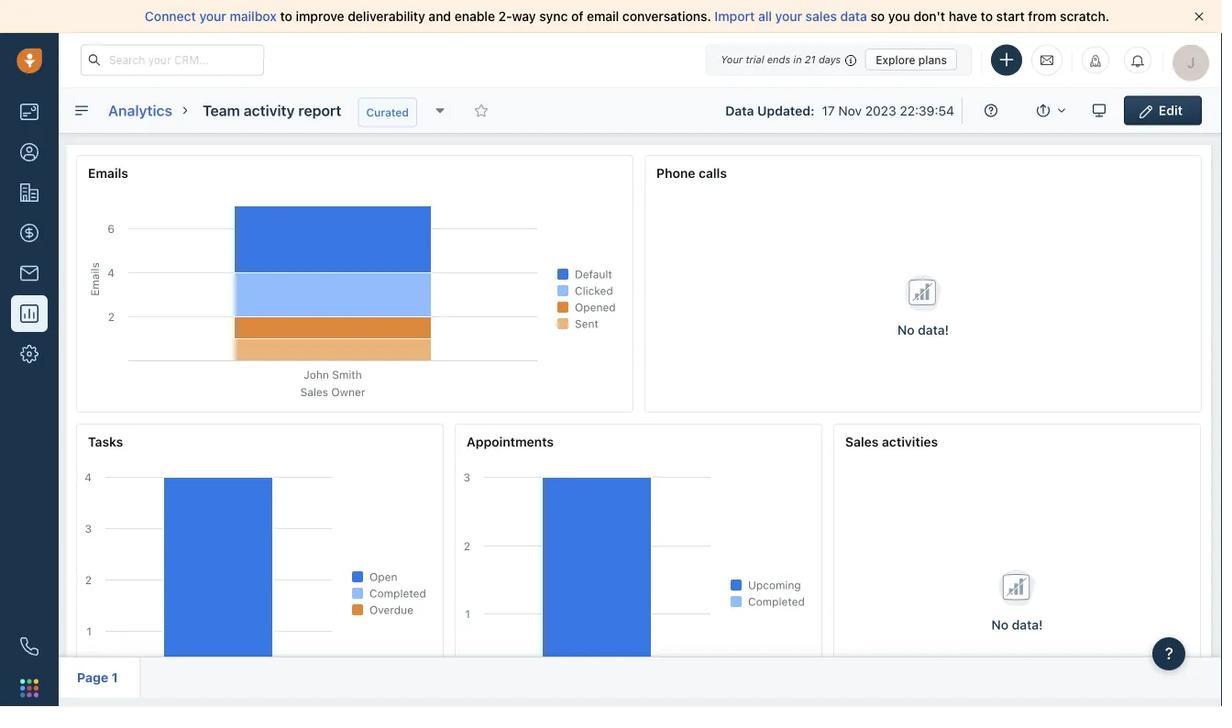 Task type: vqa. For each thing, say whether or not it's contained in the screenshot.
"SEQUENCE"
no



Task type: locate. For each thing, give the bounding box(es) containing it.
to right mailbox
[[280, 9, 293, 24]]

email
[[587, 9, 619, 24]]

to left start
[[981, 9, 993, 24]]

your
[[721, 54, 743, 66]]

1 to from the left
[[280, 9, 293, 24]]

0 horizontal spatial your
[[199, 9, 226, 24]]

connect
[[145, 9, 196, 24]]

of
[[571, 9, 584, 24]]

freshworks switcher image
[[20, 679, 39, 697]]

way
[[512, 9, 536, 24]]

scratch.
[[1061, 9, 1110, 24]]

1 horizontal spatial your
[[776, 9, 803, 24]]

Search your CRM... text field
[[81, 44, 264, 76]]

1 your from the left
[[199, 9, 226, 24]]

don't
[[914, 9, 946, 24]]

explore plans link
[[866, 49, 958, 71]]

2-
[[499, 9, 512, 24]]

from
[[1029, 9, 1057, 24]]

explore
[[876, 53, 916, 66]]

2 to from the left
[[981, 9, 993, 24]]

trial
[[746, 54, 765, 66]]

your right all
[[776, 9, 803, 24]]

so
[[871, 9, 885, 24]]

conversations.
[[623, 9, 712, 24]]

and
[[429, 9, 451, 24]]

0 horizontal spatial to
[[280, 9, 293, 24]]

deliverability
[[348, 9, 425, 24]]

your left mailbox
[[199, 9, 226, 24]]

connect your mailbox link
[[145, 9, 280, 24]]

enable
[[455, 9, 495, 24]]

to
[[280, 9, 293, 24], [981, 9, 993, 24]]

phone element
[[11, 628, 48, 665]]

1 horizontal spatial to
[[981, 9, 993, 24]]

21
[[805, 54, 816, 66]]

your
[[199, 9, 226, 24], [776, 9, 803, 24]]

mailbox
[[230, 9, 277, 24]]



Task type: describe. For each thing, give the bounding box(es) containing it.
close image
[[1195, 12, 1204, 21]]

have
[[949, 9, 978, 24]]

sync
[[540, 9, 568, 24]]

connect your mailbox to improve deliverability and enable 2-way sync of email conversations. import all your sales data so you don't have to start from scratch.
[[145, 9, 1110, 24]]

all
[[759, 9, 772, 24]]

in
[[794, 54, 802, 66]]

2 your from the left
[[776, 9, 803, 24]]

days
[[819, 54, 841, 66]]

you
[[889, 9, 911, 24]]

explore plans
[[876, 53, 948, 66]]

sales
[[806, 9, 837, 24]]

your trial ends in 21 days
[[721, 54, 841, 66]]

phone image
[[20, 638, 39, 656]]

email image
[[1041, 53, 1054, 68]]

start
[[997, 9, 1025, 24]]

import all your sales data link
[[715, 9, 871, 24]]

ends
[[768, 54, 791, 66]]

data
[[841, 9, 868, 24]]

import
[[715, 9, 755, 24]]

plans
[[919, 53, 948, 66]]

improve
[[296, 9, 345, 24]]



